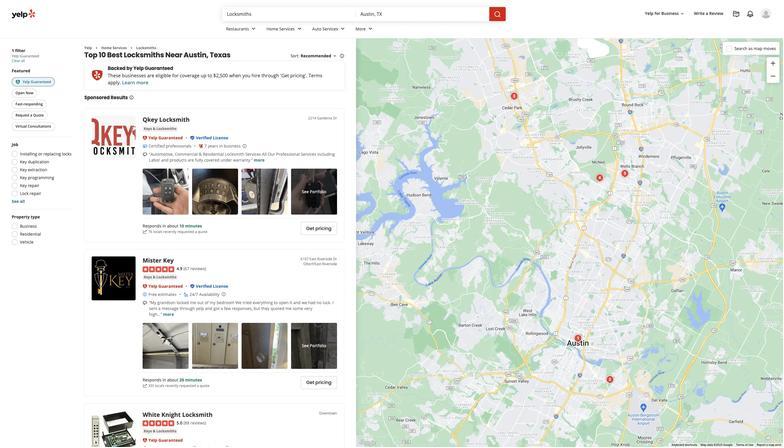 Task type: describe. For each thing, give the bounding box(es) containing it.
locksmiths right 16 chevron right v2 icon
[[136, 45, 156, 50]]

sort:
[[291, 53, 299, 59]]

by
[[126, 65, 132, 72]]

as
[[749, 46, 753, 51]]

virtual consultations button
[[12, 122, 55, 131]]

featured
[[12, 68, 30, 74]]

through inside "my grandson locked me out of my bedroom we tried everything to open it and we had no luck. i sent a message through yelp and got a few responses, but they quoted me some very high…"
[[180, 306, 195, 311]]

keys inside the 'qkey locksmith keys & locksmiths'
[[144, 126, 152, 131]]

24 chevron down v2 image for auto services
[[339, 25, 346, 32]]

when
[[229, 72, 241, 79]]

sponsored results
[[84, 94, 128, 101]]

see portfolio for qkey locksmith
[[302, 189, 326, 194]]

projects image
[[733, 11, 740, 18]]

2214 gardenia dr
[[308, 116, 337, 121]]

yelp guaranteed button up now
[[12, 77, 55, 87]]

gardenia
[[317, 116, 332, 121]]

0 vertical spatial home services link
[[262, 21, 308, 38]]

a down responds in about 20 minutes
[[197, 383, 199, 388]]

get pricing button for qkey locksmith
[[301, 222, 337, 235]]

they
[[261, 306, 270, 311]]

our
[[268, 152, 275, 157]]

16 free estimates v2 image
[[143, 292, 147, 297]]

16 yelp guaranteed v2 image
[[16, 80, 20, 84]]

use
[[748, 443, 753, 447]]

locksmith inside the 'qkey locksmith keys & locksmiths'
[[159, 116, 190, 124]]

mister
[[143, 257, 162, 265]]

& down the 5 star rating image at the left of the page
[[153, 429, 156, 434]]

for inside yelp for business button
[[655, 11, 660, 16]]

covered
[[204, 157, 219, 163]]

see portfolio link for qkey locksmith
[[291, 169, 337, 215]]

map data ©2023 google
[[701, 443, 733, 447]]

24 chevron down v2 image for more
[[367, 25, 374, 32]]

pricing for qkey locksmith
[[315, 225, 332, 232]]

residential inside option group
[[20, 231, 41, 237]]

0 vertical spatial qkey locksmith image
[[92, 116, 136, 160]]

0 vertical spatial me
[[190, 300, 196, 305]]

quote for mister key
[[200, 383, 209, 388]]

fully
[[195, 157, 203, 163]]

more link for qkey locksmith
[[254, 157, 265, 163]]

high…"
[[149, 312, 162, 317]]

responses,
[[232, 306, 253, 311]]

16 twenty four seven availability v2 image
[[184, 292, 188, 297]]

map region
[[286, 14, 783, 447]]

(88
[[183, 420, 189, 426]]

16 verified v2 image
[[190, 136, 195, 140]]

16 trending v2 image
[[143, 384, 147, 388]]

it
[[290, 300, 292, 305]]

pricing for mister key
[[315, 379, 332, 386]]

see inside option group
[[12, 199, 19, 204]]

learn more
[[122, 79, 148, 86]]

restaurants link
[[221, 21, 262, 38]]

key up 4.9 star rating image
[[163, 257, 174, 265]]

0 vertical spatial 16 info v2 image
[[340, 54, 344, 58]]

reviews) for mister key
[[190, 266, 206, 272]]

message
[[162, 306, 179, 311]]

services right auto
[[322, 26, 338, 32]]

yelp guaranteed for yelp guaranteed button above certified professionals
[[148, 135, 183, 141]]

locksmith inside "automotive, commercial & residential locksmith services all our professional services including labor and products are fully covered under warranty."
[[225, 152, 244, 157]]

write a review link
[[692, 8, 726, 19]]

luck.
[[323, 300, 331, 305]]

yelp link
[[84, 45, 92, 50]]

reviews) for white knight locksmith
[[190, 420, 206, 426]]

4.9 star rating image
[[143, 266, 174, 272]]

0 horizontal spatial home services link
[[101, 45, 127, 50]]

job
[[12, 142, 18, 147]]

a down the responds in about 10 minutes
[[195, 229, 197, 234]]

locksmiths down the 5 star rating image at the left of the page
[[156, 429, 176, 434]]

auto services
[[312, 26, 338, 32]]

residential inside "automotive, commercial & residential locksmith services all our professional services including labor and products are fully covered under warranty."
[[203, 152, 224, 157]]

lock
[[20, 191, 29, 196]]

services left including
[[301, 152, 316, 157]]

virtual
[[16, 124, 27, 129]]

1 vertical spatial and
[[293, 300, 301, 305]]

0 vertical spatial 10
[[99, 50, 106, 60]]

16 verified v2 image
[[190, 284, 195, 289]]

yelp
[[196, 306, 204, 311]]

virtual consultations
[[16, 124, 51, 129]]

qkey locksmith keys & locksmiths
[[143, 116, 190, 131]]

key for key programming
[[20, 175, 27, 181]]

products
[[170, 157, 187, 163]]

1
[[12, 48, 14, 53]]

certified professionals
[[148, 143, 191, 149]]

see portfolio link for mister key
[[291, 323, 337, 369]]

1 horizontal spatial of
[[745, 443, 748, 447]]

option group containing job
[[10, 142, 73, 205]]

data
[[707, 443, 713, 447]]

1 dr from the top
[[333, 116, 337, 121]]

0 vertical spatial more
[[136, 79, 148, 86]]

a right got
[[221, 306, 223, 311]]

guaranteed inside featured group
[[31, 79, 51, 84]]

verified for qkey locksmith
[[196, 135, 212, 141]]

auto
[[312, 26, 321, 32]]

guaranteed up certified professionals
[[158, 135, 183, 141]]

keyboard shortcuts button
[[672, 443, 697, 447]]

"automotive,
[[149, 152, 174, 157]]

7 years in business
[[204, 143, 241, 149]]

get pricing button for mister key
[[301, 376, 337, 389]]

open now
[[16, 91, 33, 96]]

tried
[[243, 300, 252, 305]]

key for key extraction
[[20, 167, 27, 173]]

yelp guaranteed for yelp guaranteed button above estimates
[[148, 283, 183, 289]]

a right sent
[[158, 306, 161, 311]]

riverside right east
[[317, 257, 332, 262]]

you
[[242, 72, 250, 79]]

5.0 (88 reviews)
[[177, 420, 206, 426]]

years
[[208, 143, 218, 149]]

5 star rating image
[[143, 421, 174, 426]]

1 vertical spatial mister key image
[[604, 374, 616, 386]]

we
[[235, 300, 242, 305]]

©2023
[[714, 443, 723, 447]]

yelp for business button
[[643, 8, 687, 19]]

locksmiths up backed by yelp guaranteed
[[124, 50, 164, 60]]

keys & locksmiths for mister
[[144, 275, 176, 280]]

0 horizontal spatial business
[[20, 224, 37, 229]]

portfolio for qkey locksmith
[[310, 189, 326, 194]]

none field near
[[361, 11, 485, 17]]

had
[[308, 300, 316, 305]]

more link for mister key
[[163, 312, 174, 317]]

20
[[179, 377, 184, 383]]

locksmiths link
[[136, 45, 156, 50]]

0 horizontal spatial home services
[[101, 45, 127, 50]]

responds for mister key
[[143, 377, 161, 383]]

see portfolio for mister key
[[302, 343, 326, 349]]

certified
[[148, 143, 165, 149]]

2 vertical spatial locksmith
[[182, 411, 213, 419]]

key for key duplication
[[20, 159, 27, 165]]

responds for qkey locksmith
[[143, 223, 161, 229]]

filter
[[15, 48, 25, 53]]

businesses
[[122, 72, 146, 79]]

christina o. image
[[761, 8, 771, 18]]

white knight locksmith
[[143, 411, 213, 419]]

76
[[148, 229, 152, 234]]

guaranteed down 5.0
[[158, 438, 183, 443]]

zoom out image
[[770, 73, 777, 80]]

no
[[317, 300, 322, 305]]

best
[[107, 50, 122, 60]]

zoom in image
[[770, 60, 777, 67]]

map for moves
[[754, 46, 762, 51]]

notifications image
[[747, 11, 754, 18]]

0 vertical spatial mister key image
[[92, 257, 136, 301]]

more
[[356, 26, 366, 32]]

24/7
[[190, 292, 198, 297]]

4.9
[[177, 266, 182, 272]]

minutes for qkey locksmith
[[185, 223, 202, 229]]

terms of use link
[[736, 443, 753, 447]]

guaranteed inside 1 filter yelp guaranteed clear all
[[20, 54, 39, 59]]

moves
[[763, 46, 776, 51]]

yelp inside featured group
[[23, 79, 30, 84]]

get pricing for mister key
[[306, 379, 332, 386]]

24 chevron down v2 image for restaurants
[[250, 25, 257, 32]]

write a review
[[694, 11, 723, 16]]

estimates
[[158, 292, 176, 297]]

commercial
[[175, 152, 198, 157]]

in for qkey locksmith
[[162, 223, 166, 229]]

1 filter yelp guaranteed clear all
[[12, 48, 39, 63]]

see for mister key
[[302, 343, 309, 349]]

open now button
[[12, 89, 37, 98]]

16 trending v2 image
[[143, 229, 147, 234]]

16 speech v2 image
[[143, 152, 147, 157]]

see all
[[12, 199, 25, 204]]

extraction
[[28, 167, 47, 173]]

responds in about 20 minutes
[[143, 377, 202, 383]]

all
[[262, 152, 267, 157]]

fast-responding button
[[12, 100, 47, 109]]

keys & locksmiths button for white
[[143, 429, 178, 434]]

"my
[[149, 300, 156, 305]]

google image
[[358, 440, 377, 447]]

quoted
[[271, 306, 284, 311]]

programming
[[28, 175, 54, 181]]

0 horizontal spatial home
[[101, 45, 112, 50]]

of inside "my grandson locked me out of my bedroom we tried everything to open it and we had no luck. i sent a message through yelp and got a few responses, but they quoted me some very high…"
[[205, 300, 209, 305]]

yelp guaranteed button up certified professionals
[[148, 135, 183, 141]]

Find text field
[[227, 11, 351, 17]]

and inside "automotive, commercial & residential locksmith services all our professional services including labor and products are fully covered under warranty."
[[161, 157, 169, 163]]

0 vertical spatial in
[[219, 143, 223, 149]]

Near text field
[[361, 11, 485, 17]]

1 horizontal spatial me
[[285, 306, 292, 311]]

restaurants
[[226, 26, 249, 32]]

6107
[[301, 257, 309, 262]]

qkey locksmith link
[[143, 116, 190, 124]]

services down find text field
[[279, 26, 295, 32]]

keys & locksmiths link for mister
[[143, 274, 178, 280]]



Task type: locate. For each thing, give the bounding box(es) containing it.
0 vertical spatial verified license
[[196, 135, 228, 141]]

labor
[[149, 157, 160, 163]]

coverage
[[180, 72, 199, 79]]

in up "76 locals recently requested a quote"
[[162, 223, 166, 229]]

business inside button
[[661, 11, 679, 16]]

2 keys from the top
[[144, 275, 152, 280]]

top
[[84, 50, 97, 60]]

1 vertical spatial see portfolio
[[302, 343, 326, 349]]

info icon image
[[242, 144, 247, 148], [242, 144, 247, 148], [221, 292, 226, 297], [221, 292, 226, 297], [225, 446, 230, 447], [225, 446, 230, 447]]

verified up 7
[[196, 135, 212, 141]]

24 chevron down v2 image inside restaurants link
[[250, 25, 257, 32]]

requested for mister key
[[179, 383, 196, 388]]

requested down 20
[[179, 383, 196, 388]]

1 vertical spatial are
[[188, 157, 194, 163]]

verified license
[[196, 135, 228, 141], [196, 283, 228, 289]]

0 vertical spatial keys & locksmiths link
[[143, 126, 178, 132]]

'get
[[280, 72, 289, 79]]

but
[[254, 306, 260, 311]]

locals for qkey locksmith
[[153, 229, 162, 234]]

minutes
[[185, 223, 202, 229], [185, 377, 202, 383]]

1 vertical spatial home services link
[[101, 45, 127, 50]]

dr inside the 6107 east riverside dr oltorf/east riverside
[[333, 257, 337, 262]]

1 horizontal spatial mister key image
[[604, 374, 616, 386]]

more link down all
[[254, 157, 265, 163]]

1 vertical spatial me
[[285, 306, 292, 311]]

license up 7 years in business
[[213, 135, 228, 141]]

24 chevron down v2 image inside home services link
[[296, 25, 303, 32]]

2 24 chevron down v2 image from the left
[[296, 25, 303, 32]]

2 vertical spatial see
[[302, 343, 309, 349]]

a right write on the right top of the page
[[706, 11, 708, 16]]

1 vertical spatial keys
[[144, 275, 152, 280]]

0 vertical spatial to
[[208, 72, 212, 79]]

0 vertical spatial home services
[[267, 26, 295, 32]]

3 keys & locksmiths link from the top
[[143, 429, 178, 434]]

professional
[[276, 152, 300, 157]]

home inside home services link
[[267, 26, 278, 32]]

verified license up availability
[[196, 283, 228, 289]]

0 horizontal spatial 10
[[99, 50, 106, 60]]

mister key
[[143, 257, 174, 265]]

are inside these businesses are eligible for coverage up to $2,500 when you hire through 'get pricing'. terms apply.
[[147, 72, 154, 79]]

more for mister key
[[163, 312, 174, 317]]

1 get from the top
[[306, 225, 314, 232]]

1 vertical spatial responds
[[143, 377, 161, 383]]

key extraction
[[20, 167, 47, 173]]

1 vertical spatial repair
[[30, 191, 41, 196]]

verified license button for qkey locksmith
[[196, 135, 228, 141]]

me left the out
[[190, 300, 196, 305]]

and down my
[[205, 306, 212, 311]]

a inside button
[[30, 113, 32, 118]]

warranty."
[[233, 157, 253, 163]]

1 minutes from the top
[[185, 223, 202, 229]]

free estimates
[[148, 292, 176, 297]]

are left eligible
[[147, 72, 154, 79]]

1 vertical spatial business
[[20, 224, 37, 229]]

about up "76 locals recently requested a quote"
[[167, 223, 178, 229]]

recently for qkey locksmith
[[163, 229, 176, 234]]

are down commercial
[[188, 157, 194, 163]]

verified license button for mister key
[[196, 283, 228, 289]]

key up key repair at the left top
[[20, 175, 27, 181]]

0 horizontal spatial to
[[208, 72, 212, 79]]

featured group
[[11, 68, 73, 132]]

1 vertical spatial pricing
[[315, 379, 332, 386]]

google
[[723, 443, 733, 447]]

0 vertical spatial about
[[167, 223, 178, 229]]

out
[[197, 300, 204, 305]]

to inside "my grandson locked me out of my bedroom we tried everything to open it and we had no luck. i sent a message through yelp and got a few responses, but they quoted me some very high…"
[[274, 300, 278, 305]]

auto services link
[[308, 21, 351, 38]]

verified license button up years
[[196, 135, 228, 141]]

locals right "335"
[[155, 383, 164, 388]]

1 vertical spatial keys & locksmiths link
[[143, 274, 178, 280]]

1 vertical spatial residential
[[20, 231, 41, 237]]

1 vertical spatial reviews)
[[190, 420, 206, 426]]

1 verified license from the top
[[196, 135, 228, 141]]

16 fixed pricing v2 image
[[193, 446, 198, 447]]

1 vertical spatial verified license button
[[196, 283, 228, 289]]

1 horizontal spatial qkey locksmith image
[[619, 168, 631, 180]]

2 see portfolio link from the top
[[291, 323, 337, 369]]

now
[[26, 91, 33, 96]]

1 pricing from the top
[[315, 225, 332, 232]]

for right eligible
[[172, 72, 179, 79]]

map for error
[[769, 443, 774, 447]]

more link
[[254, 157, 265, 163], [163, 312, 174, 317]]

2 vertical spatial and
[[205, 306, 212, 311]]

2 see portfolio from the top
[[302, 343, 326, 349]]

1 vertical spatial 10
[[179, 223, 184, 229]]

yelp inside 1 filter yelp guaranteed clear all
[[12, 54, 19, 59]]

more
[[136, 79, 148, 86], [254, 157, 265, 163], [163, 312, 174, 317]]

a left quote
[[30, 113, 32, 118]]

portfolio
[[310, 189, 326, 194], [310, 343, 326, 349]]

license up availability
[[213, 283, 228, 289]]

yelp guaranteed up now
[[23, 79, 51, 84]]

1 horizontal spatial business
[[661, 11, 679, 16]]

keys & locksmiths button down the 5 star rating image at the left of the page
[[143, 429, 178, 434]]

0 vertical spatial reviews)
[[190, 266, 206, 272]]

home down find text field
[[267, 26, 278, 32]]

0 vertical spatial map
[[754, 46, 762, 51]]

1 get pricing from the top
[[306, 225, 332, 232]]

mister key image
[[604, 374, 616, 386]]

cobra locksmith image
[[508, 90, 520, 102], [508, 90, 520, 102]]

more link
[[351, 21, 379, 38]]

0 vertical spatial responds
[[143, 223, 161, 229]]

are inside "automotive, commercial & residential locksmith services all our professional services including labor and products are fully covered under warranty."
[[188, 157, 194, 163]]

1 vertical spatial 16 info v2 image
[[129, 95, 134, 100]]

1 see portfolio from the top
[[302, 189, 326, 194]]

24 chevron down v2 image inside auto services link
[[339, 25, 346, 32]]

1 vertical spatial license
[[213, 283, 228, 289]]

1 vertical spatial get
[[306, 379, 314, 386]]

installing
[[20, 151, 37, 157]]

keyboard shortcuts
[[672, 443, 697, 447]]

prestige mobile locksmith image
[[594, 172, 606, 184]]

None field
[[227, 11, 351, 17], [361, 11, 485, 17]]

consultations
[[28, 124, 51, 129]]

terms inside these businesses are eligible for coverage up to $2,500 when you hire through 'get pricing'. terms apply.
[[309, 72, 322, 79]]

1 keys & locksmiths link from the top
[[143, 126, 178, 132]]

group
[[767, 57, 780, 83]]

report a map error link
[[757, 443, 781, 447]]

1 horizontal spatial home
[[267, 26, 278, 32]]

to
[[208, 72, 212, 79], [274, 300, 278, 305]]

reviews) right (67
[[190, 266, 206, 272]]

2 get from the top
[[306, 379, 314, 386]]

16 years in business v2 image
[[199, 144, 203, 149]]

through
[[261, 72, 279, 79], [180, 306, 195, 311]]

keys & locksmiths link for white
[[143, 429, 178, 434]]

1 horizontal spatial 24 chevron down v2 image
[[367, 25, 374, 32]]

search image
[[494, 11, 501, 18]]

residential up covered
[[203, 152, 224, 157]]

all right clear
[[21, 58, 25, 63]]

a right report
[[766, 443, 768, 447]]

qkey locksmith image
[[619, 168, 631, 180]]

to inside these businesses are eligible for coverage up to $2,500 when you hire through 'get pricing'. terms apply.
[[208, 72, 212, 79]]

1 horizontal spatial more link
[[254, 157, 265, 163]]

see for qkey locksmith
[[302, 189, 309, 194]]

me
[[190, 300, 196, 305], [285, 306, 292, 311]]

pricing
[[315, 225, 332, 232], [315, 379, 332, 386]]

through inside these businesses are eligible for coverage up to $2,500 when you hire through 'get pricing'. terms apply.
[[261, 72, 279, 79]]

$2,500
[[213, 72, 228, 79]]

and up some
[[293, 300, 301, 305]]

keys & locksmiths for white
[[144, 429, 176, 434]]

top 10 best locksmiths near austin, texas
[[84, 50, 230, 60]]

24 chevron down v2 image
[[339, 25, 346, 32], [367, 25, 374, 32]]

2 verified license button from the top
[[196, 283, 228, 289]]

2 vertical spatial keys
[[144, 429, 152, 434]]

0 vertical spatial minutes
[[185, 223, 202, 229]]

requested down the responds in about 10 minutes
[[177, 229, 194, 234]]

in for mister key
[[162, 377, 166, 383]]

24/7 availability
[[190, 292, 220, 297]]

verified up 24/7 availability
[[196, 283, 212, 289]]

key up lock
[[20, 183, 27, 188]]

1 vertical spatial qkey locksmith image
[[619, 168, 631, 180]]

keys down 4.9 star rating image
[[144, 275, 152, 280]]

keys & locksmiths button for mister
[[143, 274, 178, 280]]

2 get pricing from the top
[[306, 379, 332, 386]]

quote
[[33, 113, 44, 118]]

1 option group from the top
[[10, 142, 73, 205]]

None search field
[[222, 7, 507, 21]]

locked
[[177, 300, 189, 305]]

recently for mister key
[[165, 383, 178, 388]]

business categories element
[[221, 21, 771, 38]]

qkey locksmith image
[[92, 116, 136, 160], [619, 168, 631, 180]]

1 vertical spatial to
[[274, 300, 278, 305]]

services left all
[[245, 152, 261, 157]]

guaranteed up estimates
[[158, 283, 183, 289]]

all inside 1 filter yelp guaranteed clear all
[[21, 58, 25, 63]]

very
[[304, 306, 312, 311]]

request a quote
[[16, 113, 44, 118]]

2 24 chevron down v2 image from the left
[[367, 25, 374, 32]]

16 info v2 image right 16 chevron down v2 icon
[[340, 54, 344, 58]]

&
[[153, 126, 156, 131], [199, 152, 202, 157], [153, 275, 156, 280], [153, 429, 156, 434]]

all inside option group
[[20, 199, 25, 204]]

0 vertical spatial repair
[[28, 183, 39, 188]]

2 horizontal spatial and
[[293, 300, 301, 305]]

2 verified from the top
[[196, 283, 212, 289]]

verified for mister key
[[196, 283, 212, 289]]

16 chevron down v2 image
[[332, 54, 337, 58]]

0 vertical spatial portfolio
[[310, 189, 326, 194]]

1 responds from the top
[[143, 223, 161, 229]]

verified license for mister key
[[196, 283, 228, 289]]

2 none field from the left
[[361, 11, 485, 17]]

keys for white knight locksmith
[[144, 429, 152, 434]]

yelp guaranteed inside button
[[23, 79, 51, 84]]

3 keys from the top
[[144, 429, 152, 434]]

prestige mobile locksmith image
[[594, 172, 606, 184]]

home services down find text field
[[267, 26, 295, 32]]

0 horizontal spatial me
[[190, 300, 196, 305]]

1 verified license button from the top
[[196, 135, 228, 141]]

business
[[661, 11, 679, 16], [20, 224, 37, 229]]

& down 4.9 star rating image
[[153, 275, 156, 280]]

1 24 chevron down v2 image from the left
[[250, 25, 257, 32]]

yelp guaranteed up estimates
[[148, 283, 183, 289]]

1 horizontal spatial 10
[[179, 223, 184, 229]]

about for qkey locksmith
[[167, 223, 178, 229]]

keys & locksmiths down the 5 star rating image at the left of the page
[[144, 429, 176, 434]]

1 horizontal spatial 24 chevron down v2 image
[[296, 25, 303, 32]]

some
[[293, 306, 303, 311]]

2 keys & locksmiths button from the top
[[143, 274, 178, 280]]

yelp guaranteed for yelp guaranteed button under the 5 star rating image at the left of the page
[[148, 438, 183, 443]]

keys & locksmiths link down the 5 star rating image at the left of the page
[[143, 429, 178, 434]]

24 chevron down v2 image right auto services on the left of page
[[339, 25, 346, 32]]

riverside right oltorf/east
[[322, 262, 337, 267]]

keys & locksmiths button down qkey locksmith link
[[143, 126, 178, 132]]

verified license for qkey locksmith
[[196, 135, 228, 141]]

3 keys & locksmiths button from the top
[[143, 429, 178, 434]]

locksmiths down 4.9 star rating image
[[156, 275, 176, 280]]

1 horizontal spatial to
[[274, 300, 278, 305]]

16 certified professionals v2 image
[[143, 144, 147, 149]]

more link down message
[[163, 312, 174, 317]]

open
[[279, 300, 289, 305]]

10 up "76 locals recently requested a quote"
[[179, 223, 184, 229]]

services left 16 chevron right v2 icon
[[113, 45, 127, 50]]

hire
[[252, 72, 260, 79]]

key down key duplication
[[20, 167, 27, 173]]

10
[[99, 50, 106, 60], [179, 223, 184, 229]]

0 vertical spatial keys & locksmiths
[[144, 275, 176, 280]]

2214
[[308, 116, 316, 121]]

1 vertical spatial see portfolio link
[[291, 323, 337, 369]]

for inside these businesses are eligible for coverage up to $2,500 when you hire through 'get pricing'. terms apply.
[[172, 72, 179, 79]]

0 vertical spatial of
[[205, 300, 209, 305]]

for left 16 chevron down v2 image
[[655, 11, 660, 16]]

0 horizontal spatial of
[[205, 300, 209, 305]]

repair for lock repair
[[30, 191, 41, 196]]

terms right pricing'.
[[309, 72, 322, 79]]

1 vertical spatial more
[[254, 157, 265, 163]]

these businesses are eligible for coverage up to $2,500 when you hire through 'get pricing'. terms apply.
[[108, 72, 322, 86]]

1 portfolio from the top
[[310, 189, 326, 194]]

& down qkey
[[153, 126, 156, 131]]

(67
[[183, 266, 189, 272]]

16 chevron down v2 image
[[680, 11, 685, 16]]

0 vertical spatial recently
[[163, 229, 176, 234]]

1 horizontal spatial map
[[769, 443, 774, 447]]

0 vertical spatial verified
[[196, 135, 212, 141]]

16 speech v2 image
[[143, 301, 147, 305]]

0 vertical spatial get
[[306, 225, 314, 232]]

& inside "automotive, commercial & residential locksmith services all our professional services including labor and products are fully covered under warranty."
[[199, 152, 202, 157]]

backed
[[108, 65, 125, 72]]

2 vertical spatial more
[[163, 312, 174, 317]]

1 get pricing button from the top
[[301, 222, 337, 235]]

1 24 chevron down v2 image from the left
[[339, 25, 346, 32]]

1 license from the top
[[213, 135, 228, 141]]

key for key repair
[[20, 183, 27, 188]]

key programming
[[20, 175, 54, 181]]

1 horizontal spatial are
[[188, 157, 194, 163]]

keys down the 5 star rating image at the left of the page
[[144, 429, 152, 434]]

1 keys & locksmiths button from the top
[[143, 126, 178, 132]]

get pricing for qkey locksmith
[[306, 225, 332, 232]]

dr right east
[[333, 257, 337, 262]]

yelp inside button
[[645, 11, 654, 16]]

verified license button
[[196, 135, 228, 141], [196, 283, 228, 289]]

1 vertical spatial through
[[180, 306, 195, 311]]

clear all link
[[12, 58, 25, 63]]

24 chevron down v2 image inside more link
[[367, 25, 374, 32]]

about up 335 locals recently requested a quote
[[167, 377, 178, 383]]

guaranteed up eligible
[[145, 65, 173, 72]]

white
[[143, 411, 160, 419]]

1 none field from the left
[[227, 11, 351, 17]]

1 vertical spatial portfolio
[[310, 343, 326, 349]]

2 keys & locksmiths from the top
[[144, 429, 176, 434]]

24 chevron down v2 image for home services
[[296, 25, 303, 32]]

0 vertical spatial home
[[267, 26, 278, 32]]

locksmith right qkey
[[159, 116, 190, 124]]

1 vertical spatial keys & locksmiths button
[[143, 274, 178, 280]]

& up fully
[[199, 152, 202, 157]]

2 pricing from the top
[[315, 379, 332, 386]]

0 vertical spatial all
[[21, 58, 25, 63]]

keys & locksmiths link down qkey locksmith link
[[143, 126, 178, 132]]

quote for qkey locksmith
[[198, 229, 207, 234]]

option group
[[10, 142, 73, 205], [10, 214, 73, 247]]

to right up
[[208, 72, 212, 79]]

6107 east riverside dr oltorf/east riverside
[[301, 257, 337, 267]]

responds up "335"
[[143, 377, 161, 383]]

of left use
[[745, 443, 748, 447]]

1 vertical spatial of
[[745, 443, 748, 447]]

16 emergency services v2 image
[[143, 446, 147, 447]]

and
[[161, 157, 169, 163], [293, 300, 301, 305], [205, 306, 212, 311]]

0 horizontal spatial through
[[180, 306, 195, 311]]

1 vertical spatial more link
[[163, 312, 174, 317]]

apply.
[[108, 79, 121, 86]]

white knight locksmith image
[[572, 333, 584, 344], [572, 333, 584, 344], [92, 411, 136, 447]]

none field find
[[227, 11, 351, 17]]

home services left 16 chevron right v2 icon
[[101, 45, 127, 50]]

more down all
[[254, 157, 265, 163]]

locals for mister key
[[155, 383, 164, 388]]

yelp guaranteed button down the 5 star rating image at the left of the page
[[148, 438, 183, 443]]

iconyelpguaranteedbadgesmall image
[[143, 136, 147, 140], [143, 136, 147, 140], [143, 284, 147, 289], [143, 284, 147, 289], [143, 438, 147, 443], [143, 438, 147, 443]]

2 get pricing button from the top
[[301, 376, 337, 389]]

1 vertical spatial about
[[167, 377, 178, 383]]

home services inside business categories element
[[267, 26, 295, 32]]

1 vertical spatial terms
[[736, 443, 744, 447]]

bedroom
[[217, 300, 234, 305]]

recommended
[[301, 53, 331, 59]]

0 vertical spatial residential
[[203, 152, 224, 157]]

1 keys & locksmiths from the top
[[144, 275, 176, 280]]

0 horizontal spatial 16 info v2 image
[[129, 95, 134, 100]]

1 reviews) from the top
[[190, 266, 206, 272]]

report
[[757, 443, 766, 447]]

locksmith
[[159, 116, 190, 124], [225, 152, 244, 157], [182, 411, 213, 419]]

repair down key repair at the left top
[[30, 191, 41, 196]]

services
[[279, 26, 295, 32], [322, 26, 338, 32], [113, 45, 127, 50], [245, 152, 261, 157], [301, 152, 316, 157]]

installing or replacing locks
[[20, 151, 72, 157]]

1 see portfolio link from the top
[[291, 169, 337, 215]]

yelp guaranteed button up estimates
[[148, 283, 183, 289]]

1 verified from the top
[[196, 135, 212, 141]]

0 horizontal spatial none field
[[227, 11, 351, 17]]

write
[[694, 11, 705, 16]]

few
[[224, 306, 231, 311]]

2 vertical spatial keys & locksmiths button
[[143, 429, 178, 434]]

0 horizontal spatial residential
[[20, 231, 41, 237]]

16 chevron right v2 image
[[94, 46, 99, 50]]

2 license from the top
[[213, 283, 228, 289]]

business down property type
[[20, 224, 37, 229]]

2 option group from the top
[[10, 214, 73, 247]]

1 about from the top
[[167, 223, 178, 229]]

portfolio for mister key
[[310, 343, 326, 349]]

about
[[167, 223, 178, 229], [167, 377, 178, 383]]

1 keys from the top
[[144, 126, 152, 131]]

option group containing property type
[[10, 214, 73, 247]]

16 chevron right v2 image
[[129, 46, 134, 50]]

mister key link
[[143, 257, 174, 265]]

keys for mister key
[[144, 275, 152, 280]]

2 responds from the top
[[143, 377, 161, 383]]

1 vertical spatial verified license
[[196, 283, 228, 289]]

0 vertical spatial quote
[[198, 229, 207, 234]]

minutes for mister key
[[185, 377, 202, 383]]

pricing'.
[[290, 72, 307, 79]]

recently down the responds in about 10 minutes
[[163, 229, 176, 234]]

key duplication
[[20, 159, 49, 165]]

0 horizontal spatial terms
[[309, 72, 322, 79]]

shortcuts
[[685, 443, 697, 447]]

get pricing
[[306, 225, 332, 232], [306, 379, 332, 386]]

home services link left 16 chevron right v2 icon
[[101, 45, 127, 50]]

key repair
[[20, 183, 39, 188]]

riverside
[[317, 257, 332, 262], [322, 262, 337, 267]]

reviews) right (88
[[190, 420, 206, 426]]

verified license up years
[[196, 135, 228, 141]]

iconyelpguaranteedlarge image
[[91, 69, 103, 81], [91, 69, 103, 81]]

1 vertical spatial all
[[20, 199, 25, 204]]

license for qkey locksmith
[[213, 135, 228, 141]]

repair for key repair
[[28, 183, 39, 188]]

minutes right 20
[[185, 377, 202, 383]]

guaranteed up now
[[31, 79, 51, 84]]

verified license button up availability
[[196, 283, 228, 289]]

2 portfolio from the top
[[310, 343, 326, 349]]

1 horizontal spatial terms
[[736, 443, 744, 447]]

of left my
[[205, 300, 209, 305]]

requested for qkey locksmith
[[177, 229, 194, 234]]

0 vertical spatial business
[[661, 11, 679, 16]]

minutes up "76 locals recently requested a quote"
[[185, 223, 202, 229]]

about for mister key
[[167, 377, 178, 383]]

business
[[224, 143, 241, 149]]

2 reviews) from the top
[[190, 420, 206, 426]]

user actions element
[[640, 7, 780, 43]]

map right as
[[754, 46, 762, 51]]

0 horizontal spatial map
[[754, 46, 762, 51]]

0 vertical spatial locksmith
[[159, 116, 190, 124]]

0 vertical spatial for
[[655, 11, 660, 16]]

0 vertical spatial keys
[[144, 126, 152, 131]]

oltorf/east
[[304, 262, 321, 267]]

0 vertical spatial more link
[[254, 157, 265, 163]]

map
[[701, 443, 706, 447]]

0 horizontal spatial mister key image
[[92, 257, 136, 301]]

duplication
[[28, 159, 49, 165]]

through down locked
[[180, 306, 195, 311]]

residential up vehicle
[[20, 231, 41, 237]]

24 chevron down v2 image
[[250, 25, 257, 32], [296, 25, 303, 32]]

2 about from the top
[[167, 377, 178, 383]]

through right the hire
[[261, 72, 279, 79]]

0 vertical spatial get pricing
[[306, 225, 332, 232]]

keys & locksmiths down 4.9 star rating image
[[144, 275, 176, 280]]

request
[[16, 113, 29, 118]]

get for mister key
[[306, 379, 314, 386]]

0 vertical spatial see portfolio link
[[291, 169, 337, 215]]

more for qkey locksmith
[[254, 157, 265, 163]]

fast-
[[16, 102, 24, 107]]

home services link
[[262, 21, 308, 38], [101, 45, 127, 50]]

responds up 76
[[143, 223, 161, 229]]

east
[[310, 257, 316, 262]]

backed by yelp guaranteed
[[108, 65, 173, 72]]

in right years
[[219, 143, 223, 149]]

mister key image
[[92, 257, 136, 301], [604, 374, 616, 386]]

2 keys & locksmiths link from the top
[[143, 274, 178, 280]]

map left error
[[769, 443, 774, 447]]

locksmiths inside the 'qkey locksmith keys & locksmiths'
[[156, 126, 176, 131]]

locksmith up 5.0 (88 reviews)
[[182, 411, 213, 419]]

0 horizontal spatial more link
[[163, 312, 174, 317]]

search as map moves
[[734, 46, 776, 51]]

license for mister key
[[213, 283, 228, 289]]

2 dr from the top
[[333, 257, 337, 262]]

1 vertical spatial locals
[[155, 383, 164, 388]]

get for qkey locksmith
[[306, 225, 314, 232]]

& inside the 'qkey locksmith keys & locksmiths'
[[153, 126, 156, 131]]

key down 'installing'
[[20, 159, 27, 165]]

2 minutes from the top
[[185, 377, 202, 383]]

1 horizontal spatial 16 info v2 image
[[340, 54, 344, 58]]

16 info v2 image
[[340, 54, 344, 58], [129, 95, 134, 100]]

home right 16 chevron right v2 image
[[101, 45, 112, 50]]

to up quoted
[[274, 300, 278, 305]]

2 horizontal spatial more
[[254, 157, 265, 163]]

2 verified license from the top
[[196, 283, 228, 289]]



Task type: vqa. For each thing, say whether or not it's contained in the screenshot.
(0 reactions) element associated with Oh no 0
no



